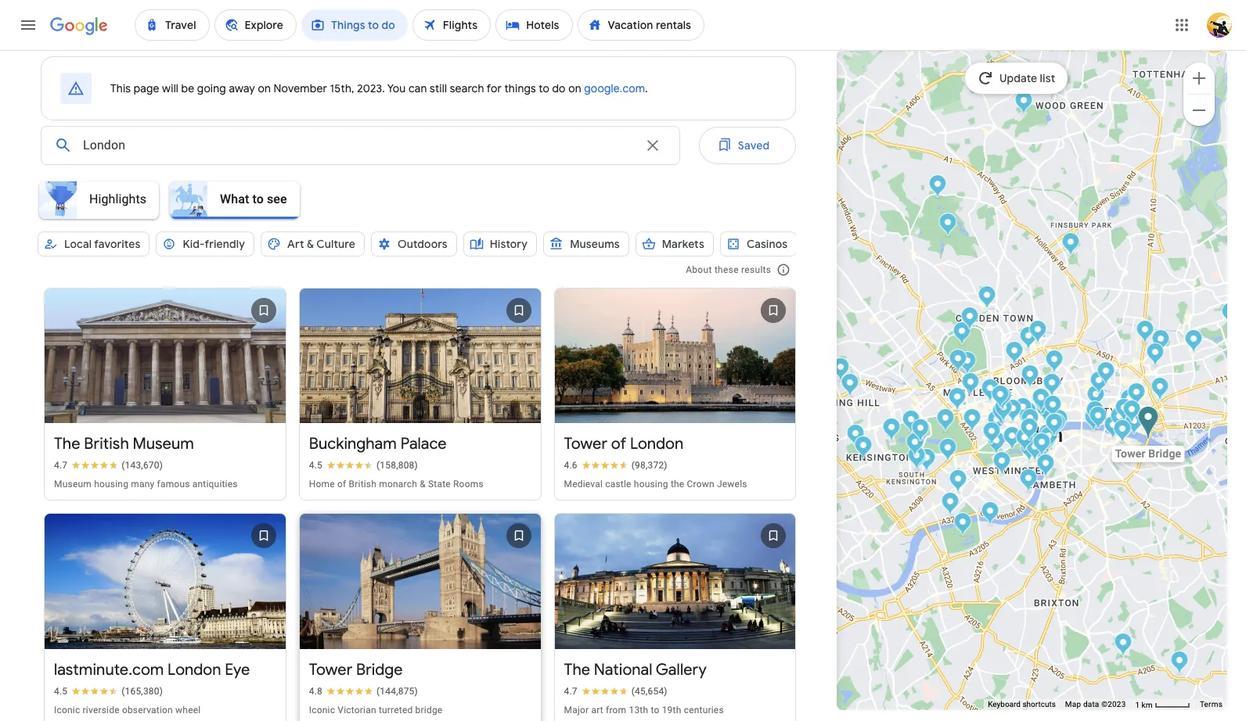 Task type: describe. For each thing, give the bounding box(es) containing it.
map data ©2023
[[1065, 701, 1126, 709]]

the
[[671, 479, 684, 490]]

art
[[287, 237, 304, 251]]

home of british monarch & state rooms
[[309, 479, 484, 490]]

save lastminute.com london eye to collection image
[[245, 518, 282, 555]]

the national gallery
[[564, 661, 707, 680]]

list
[[1040, 71, 1055, 85]]

horniman museum and gardens image
[[1170, 651, 1188, 677]]

15th,
[[330, 81, 354, 95]]

natural history museum image
[[908, 448, 926, 474]]

tate britain image
[[1019, 469, 1037, 495]]

about these results
[[686, 265, 771, 276]]

dulwich picture gallery image
[[1114, 633, 1132, 659]]

1 km
[[1135, 701, 1154, 710]]

whitechapel gallery image
[[1151, 377, 1169, 403]]

local
[[64, 237, 92, 251]]

highlights link
[[34, 182, 165, 219]]

4.7 out of 5 stars from 45,654 reviews image
[[564, 686, 667, 698]]

tower for tower of london
[[564, 435, 607, 454]]

the british museum image
[[1021, 365, 1039, 391]]

the for the british museum
[[54, 435, 80, 454]]

hyde park image
[[936, 409, 954, 434]]

tower bridge
[[309, 661, 403, 680]]

favorites
[[94, 237, 140, 251]]

centuries
[[684, 705, 724, 716]]

things
[[504, 81, 536, 95]]

famous
[[157, 479, 190, 490]]

the national gallery image
[[1018, 403, 1036, 429]]

tower for tower bridge
[[309, 661, 352, 680]]

terms
[[1200, 701, 1223, 709]]

riverside
[[83, 705, 120, 716]]

the shard image
[[1113, 420, 1131, 445]]

history
[[490, 237, 528, 251]]

wheel
[[175, 705, 201, 716]]

museum housing many famous antiquities
[[54, 479, 238, 490]]

update list
[[1000, 71, 1055, 85]]

observation
[[122, 705, 173, 716]]

this page will be going away on november 15th, 2023. you can still search for things to do on google.com .
[[110, 81, 648, 95]]

local favorites button
[[38, 225, 150, 263]]

antiquities
[[192, 479, 238, 490]]

state
[[428, 479, 451, 490]]

19th
[[662, 705, 681, 716]]

jewels
[[717, 479, 747, 490]]

royal academy of arts image
[[992, 402, 1010, 427]]

outdoors button
[[371, 225, 457, 263]]

away
[[229, 81, 255, 95]]

rooms
[[453, 479, 484, 490]]

culture
[[316, 237, 355, 251]]

national
[[594, 661, 652, 680]]

zoom out map image
[[1190, 101, 1208, 119]]

iconic riverside observation wheel
[[54, 705, 201, 716]]

these
[[715, 265, 739, 276]]

going
[[197, 81, 226, 95]]

lastminute.com london eye image
[[1038, 424, 1056, 450]]

hms belfast image
[[1125, 412, 1143, 438]]

4.8
[[309, 686, 322, 697]]

sea life london aquarium image
[[1038, 430, 1056, 456]]

km
[[1142, 701, 1152, 710]]

saatchi gallery image
[[949, 470, 967, 495]]

(45,654)
[[631, 686, 667, 697]]

shakespeare's globe image
[[1089, 406, 1107, 432]]

iconic for lastminute.com london eye
[[54, 705, 80, 716]]

1 horizontal spatial london
[[630, 435, 684, 454]]

markets button
[[635, 225, 714, 263]]

westminster bridge image
[[1033, 433, 1051, 459]]

london zoo image
[[961, 307, 979, 333]]

battersea park image
[[953, 513, 971, 539]]

4.7 out of 5 stars from 143,670 reviews image
[[54, 460, 163, 472]]

from
[[606, 705, 626, 716]]

central london image
[[1021, 409, 1039, 434]]

churchill war rooms image
[[1015, 428, 1033, 454]]

many
[[131, 479, 154, 490]]

update
[[1000, 71, 1037, 85]]

the savoy image
[[1036, 398, 1054, 424]]

castle
[[605, 479, 631, 490]]

national theatre image
[[1050, 409, 1068, 435]]

medieval
[[564, 479, 603, 490]]

medieval castle housing the crown jewels
[[564, 479, 747, 490]]

filters list containing local favorites
[[34, 225, 797, 279]]

of for tower
[[611, 435, 626, 454]]

hayward gallery image
[[1047, 413, 1065, 439]]

somerset house image
[[1043, 395, 1061, 421]]

home
[[309, 479, 335, 490]]

the wallace collection image
[[961, 373, 979, 398]]

palace
[[400, 435, 447, 454]]

museums
[[570, 237, 620, 251]]

1 housing from the left
[[94, 479, 128, 490]]

©2023
[[1101, 701, 1126, 709]]

lastminute.com london eye
[[54, 661, 250, 680]]

clear image
[[643, 136, 662, 155]]

the household cavalry museum image
[[1020, 418, 1038, 444]]

0 horizontal spatial museum
[[54, 479, 92, 490]]

lastminute.com
[[54, 661, 164, 680]]

list containing the british museum
[[38, 265, 803, 722]]

casinos
[[747, 237, 788, 251]]

hampstead heath image
[[939, 213, 957, 239]]

2 housing from the left
[[634, 479, 668, 490]]

search
[[450, 81, 484, 95]]

holland park image
[[846, 424, 864, 450]]

(165,380)
[[122, 686, 163, 697]]

the view from the shard image
[[1113, 420, 1131, 445]]

google.com link
[[584, 81, 645, 95]]

garden museum image
[[1036, 454, 1054, 480]]

results
[[741, 265, 771, 276]]

harrods image
[[939, 438, 957, 464]]

piccadilly circus image
[[1004, 399, 1022, 425]]

monument to the great fire of london image
[[1115, 398, 1133, 424]]

about these results image
[[765, 251, 803, 289]]

& inside button
[[307, 237, 314, 251]]

gallery
[[656, 661, 707, 680]]

to inside list
[[651, 705, 659, 716]]

kid-
[[183, 237, 205, 251]]

1 vertical spatial london
[[168, 661, 221, 680]]

(98,372)
[[631, 461, 667, 472]]

filters list containing highlights
[[28, 177, 796, 240]]

southbank centre image
[[1045, 413, 1063, 439]]

the ritz london image
[[987, 410, 1005, 436]]

art
[[591, 705, 603, 716]]

royal albert hall image
[[906, 433, 924, 459]]

what to see link
[[165, 182, 306, 219]]

charles dickens museum image
[[1045, 350, 1063, 376]]

brick lane image
[[1146, 343, 1164, 369]]

national portrait gallery image
[[1018, 402, 1036, 427]]

friendly
[[205, 237, 245, 251]]

major art from 13th to 19th centuries
[[564, 705, 724, 716]]

.
[[645, 81, 648, 95]]

tower bridge image
[[1137, 406, 1159, 441]]

eye
[[225, 661, 250, 680]]

young v&a image
[[1184, 330, 1202, 355]]

the for the national gallery
[[564, 661, 590, 680]]

zoom in map image
[[1190, 68, 1208, 87]]

shortcuts
[[1023, 701, 1056, 709]]

bridge
[[415, 705, 443, 716]]

borough market image
[[1104, 416, 1122, 441]]

saved
[[738, 139, 770, 153]]



Task type: locate. For each thing, give the bounding box(es) containing it.
1 vertical spatial 4.7
[[564, 686, 577, 697]]

sir john soane's museum image
[[1043, 373, 1061, 399]]

1 vertical spatial british
[[349, 479, 377, 490]]

0 vertical spatial 4.5
[[309, 461, 322, 472]]

palace of westminster image
[[1025, 438, 1043, 463]]

about
[[686, 265, 712, 276]]

to inside list item
[[252, 191, 264, 206]]

4.7
[[54, 461, 68, 472], [564, 686, 577, 697]]

camden lock market image
[[978, 286, 996, 312]]

4.5 out of 5 stars from 158,808 reviews image
[[309, 460, 418, 472]]

0 horizontal spatial housing
[[94, 479, 128, 490]]

0 vertical spatial to
[[539, 81, 549, 95]]

0 horizontal spatial iconic
[[54, 705, 80, 716]]

of up 4.6 out of 5 stars from 98,372 reviews image
[[611, 435, 626, 454]]

1 vertical spatial museum
[[54, 479, 92, 490]]

to left do
[[539, 81, 549, 95]]

0 vertical spatial london
[[630, 435, 684, 454]]

0 horizontal spatial of
[[337, 479, 346, 490]]

0 vertical spatial &
[[307, 237, 314, 251]]

the dorchester image
[[963, 409, 981, 434]]

royal opera house image
[[1032, 388, 1050, 414]]

liberty london image
[[991, 385, 1009, 411]]

westminster abbey image
[[1020, 438, 1038, 464]]

serpentine gallery image
[[911, 419, 929, 445]]

do
[[552, 81, 566, 95]]

1 vertical spatial tower
[[309, 661, 352, 680]]

(143,670)
[[122, 461, 163, 472]]

1 vertical spatial of
[[337, 479, 346, 490]]

victorian
[[338, 705, 376, 716]]

1 horizontal spatial 4.5
[[309, 461, 322, 472]]

what to see
[[220, 191, 287, 206]]

science museum image
[[907, 446, 925, 472]]

regent street image
[[994, 398, 1012, 424]]

main menu image
[[19, 16, 38, 34]]

crown
[[687, 479, 714, 490]]

casinos button
[[720, 225, 797, 263]]

museums button
[[543, 225, 629, 263]]

leicester square image
[[1014, 398, 1032, 423]]

map region
[[718, 29, 1246, 722]]

london up (98,372)
[[630, 435, 684, 454]]

iconic for tower bridge
[[309, 705, 335, 716]]

leadenhall market image
[[1120, 389, 1138, 415]]

barbican centre image
[[1097, 362, 1115, 387]]

alexandra palace image
[[1015, 91, 1033, 117]]

0 horizontal spatial the
[[54, 435, 80, 454]]

portobello road image
[[831, 358, 849, 384]]

1 horizontal spatial the
[[564, 661, 590, 680]]

tower up the 4.6
[[564, 435, 607, 454]]

museum up (143,670)
[[133, 435, 194, 454]]

turreted
[[379, 705, 413, 716]]

buckingham palace image
[[987, 431, 1005, 457]]

museum of london image
[[1090, 371, 1108, 397]]

0 vertical spatial museum
[[133, 435, 194, 454]]

save buckingham palace to collection image
[[500, 292, 537, 330]]

keyboard shortcuts button
[[988, 700, 1056, 711]]

0 vertical spatial british
[[84, 435, 129, 454]]

major
[[564, 705, 589, 716]]

0 horizontal spatial 4.7
[[54, 461, 68, 472]]

1 horizontal spatial housing
[[634, 479, 668, 490]]

1 horizontal spatial museum
[[133, 435, 194, 454]]

1 horizontal spatial of
[[611, 435, 626, 454]]

on
[[258, 81, 271, 95], [568, 81, 581, 95]]

tate modern image
[[1084, 408, 1102, 434]]

0 horizontal spatial on
[[258, 81, 271, 95]]

st. paul's cathedral image
[[1087, 385, 1105, 411]]

king's cross image
[[1029, 320, 1047, 346]]

4.6 out of 5 stars from 98,372 reviews image
[[564, 460, 667, 472]]

museum
[[133, 435, 194, 454], [54, 479, 92, 490]]

november
[[274, 81, 327, 95]]

0 horizontal spatial to
[[252, 191, 264, 206]]

save the british museum to collection image
[[245, 292, 282, 330]]

4.5 for buckingham palace
[[309, 461, 322, 472]]

westminster cathedral image
[[993, 452, 1011, 477]]

saved link
[[699, 127, 796, 164]]

what to see list item
[[165, 177, 306, 224]]

1 horizontal spatial on
[[568, 81, 581, 95]]

4.5 up home
[[309, 461, 322, 472]]

highlights
[[89, 191, 146, 206]]

chelsea physic garden image
[[941, 492, 959, 518]]

madame tussauds london image
[[958, 351, 976, 377]]

tower of london
[[564, 435, 684, 454]]

0 horizontal spatial 4.5
[[54, 686, 68, 697]]

4.5 down lastminute.com
[[54, 686, 68, 697]]

4.7 up major
[[564, 686, 577, 697]]

trafalgar square image
[[1018, 406, 1036, 432]]

be
[[181, 81, 194, 95]]

0 horizontal spatial british
[[84, 435, 129, 454]]

1 horizontal spatial &
[[420, 479, 426, 490]]

of
[[611, 435, 626, 454], [337, 479, 346, 490]]

what
[[220, 191, 249, 206]]

tower up 4.8
[[309, 661, 352, 680]]

london up wheel
[[168, 661, 221, 680]]

victoria park image
[[1221, 302, 1239, 328]]

monarch
[[379, 479, 417, 490]]

1 vertical spatial &
[[420, 479, 426, 490]]

london transport museum image
[[1033, 392, 1051, 418]]

google.com
[[584, 81, 645, 95]]

0 vertical spatial tower
[[564, 435, 607, 454]]

& left state
[[420, 479, 426, 490]]

the
[[54, 435, 80, 454], [564, 661, 590, 680]]

13th
[[629, 705, 648, 716]]

history button
[[463, 225, 537, 263]]

buckingham
[[309, 435, 397, 454]]

0 horizontal spatial london
[[168, 661, 221, 680]]

0 horizontal spatial tower
[[309, 661, 352, 680]]

see
[[267, 191, 287, 206]]

the london dungeon image
[[1040, 427, 1058, 452]]

bridge
[[356, 661, 403, 680]]

wellcome collection image
[[1005, 341, 1023, 367]]

on right away
[[258, 81, 271, 95]]

st dunstan in the east church garden image
[[1123, 400, 1141, 426]]

housing down the 4.7 out of 5 stars from 143,670 reviews image
[[94, 479, 128, 490]]

Search for destinations, sights and more text field
[[82, 127, 634, 164]]

oxford street image
[[981, 379, 999, 405]]

can
[[409, 81, 427, 95]]

terms link
[[1200, 701, 1223, 709]]

art & culture
[[287, 237, 355, 251]]

london bridge image
[[1110, 407, 1128, 433]]

save tower bridge to collection image
[[500, 518, 537, 555]]

4.5
[[309, 461, 322, 472], [54, 686, 68, 697]]

1 vertical spatial 4.5
[[54, 686, 68, 697]]

1 on from the left
[[258, 81, 271, 95]]

the design museum image
[[854, 436, 872, 462]]

2 horizontal spatial to
[[651, 705, 659, 716]]

1 horizontal spatial 4.7
[[564, 686, 577, 697]]

sky garden image
[[1120, 394, 1138, 420]]

4.7 down the british museum
[[54, 461, 68, 472]]

the british library image
[[1019, 326, 1037, 352]]

marble arch image
[[948, 387, 966, 413]]

1 horizontal spatial to
[[539, 81, 549, 95]]

0 vertical spatial 4.7
[[54, 461, 68, 472]]

the regent's park image
[[953, 322, 971, 348]]

this
[[110, 81, 131, 95]]

of right home
[[337, 479, 346, 490]]

kid-friendly
[[183, 237, 245, 251]]

30 st mary axe (the gherkin) image
[[1127, 383, 1145, 409]]

emirates stadium image
[[1061, 232, 1079, 258]]

museum down the 4.7 out of 5 stars from 143,670 reviews image
[[54, 479, 92, 490]]

to right 13th
[[651, 705, 659, 716]]

filters list
[[28, 177, 796, 240], [34, 225, 797, 279]]

british up the 4.7 out of 5 stars from 143,670 reviews image
[[84, 435, 129, 454]]

save tower of london to collection image
[[755, 292, 792, 330]]

the up major
[[564, 661, 590, 680]]

4.5 for lastminute.com london eye
[[54, 686, 68, 697]]

housing
[[94, 479, 128, 490], [634, 479, 668, 490]]

1 km button
[[1131, 700, 1195, 711]]

big ben image
[[1026, 433, 1044, 459]]

1 iconic from the left
[[54, 705, 80, 716]]

1 vertical spatial the
[[564, 661, 590, 680]]

museum of the home image
[[1136, 320, 1154, 346]]

on right do
[[568, 81, 581, 95]]

0 horizontal spatial &
[[307, 237, 314, 251]]

housing down (98,372)
[[634, 479, 668, 490]]

portobello road market image
[[841, 373, 859, 399]]

2 on from the left
[[568, 81, 581, 95]]

filters form
[[28, 121, 797, 279]]

victoria and albert museum image
[[917, 448, 935, 474]]

the up the 4.7 out of 5 stars from 143,670 reviews image
[[54, 435, 80, 454]]

save the national gallery to collection image
[[755, 518, 792, 555]]

kenwood house image
[[928, 175, 946, 200]]

page
[[134, 81, 159, 95]]

markets
[[662, 237, 704, 251]]

will
[[162, 81, 179, 95]]

local favorites
[[64, 237, 140, 251]]

update list button
[[965, 63, 1068, 94]]

& right art
[[307, 237, 314, 251]]

kensington palace image
[[882, 418, 900, 444]]

buckingham palace
[[309, 435, 447, 454]]

& inside list
[[420, 479, 426, 490]]

map
[[1065, 701, 1081, 709]]

the green park image
[[982, 422, 1000, 448]]

iconic down 4.8
[[309, 705, 335, 716]]

4.8 out of 5 stars from 144,875 reviews image
[[309, 686, 418, 698]]

british down 4.5 out of 5 stars from 158,808 reviews image
[[349, 479, 377, 490]]

the british museum
[[54, 435, 194, 454]]

kensington gardens image
[[902, 410, 920, 436]]

0 vertical spatial of
[[611, 435, 626, 454]]

4.6
[[564, 461, 577, 472]]

to left see
[[252, 191, 264, 206]]

outdoors
[[398, 237, 447, 251]]

2 iconic from the left
[[309, 705, 335, 716]]

columbia road flower market image
[[1151, 330, 1169, 355]]

(144,875)
[[376, 686, 418, 697]]

0 vertical spatial the
[[54, 435, 80, 454]]

tower of london image
[[1137, 406, 1155, 432]]

4.5 out of 5 stars from 165,380 reviews image
[[54, 686, 163, 698]]

keyboard
[[988, 701, 1021, 709]]

to
[[539, 81, 549, 95], [252, 191, 264, 206], [651, 705, 659, 716]]

4.5 inside 4.5 out of 5 stars from 165,380 reviews "image"
[[54, 686, 68, 697]]

of for home
[[337, 479, 346, 490]]

kid-friendly button
[[156, 225, 254, 263]]

4.5 inside 4.5 out of 5 stars from 158,808 reviews image
[[309, 461, 322, 472]]

1 vertical spatial to
[[252, 191, 264, 206]]

list
[[38, 265, 803, 722]]

iconic left "riverside"
[[54, 705, 80, 716]]

2023.
[[357, 81, 385, 95]]

millennium bridge image
[[1086, 401, 1104, 427]]

still
[[430, 81, 447, 95]]

keyboard shortcuts
[[988, 701, 1056, 709]]

1 horizontal spatial british
[[349, 479, 377, 490]]

&
[[307, 237, 314, 251], [420, 479, 426, 490]]

1 horizontal spatial iconic
[[309, 705, 335, 716]]

2 vertical spatial to
[[651, 705, 659, 716]]

carnaby street image
[[993, 387, 1011, 412]]

4.7 for the british museum
[[54, 461, 68, 472]]

4.7 for the national gallery
[[564, 686, 577, 697]]

(158,808)
[[376, 461, 418, 472]]

battersea power station image
[[981, 502, 999, 528]]

1 horizontal spatial tower
[[564, 435, 607, 454]]

the sherlock holmes museum image
[[949, 349, 967, 375]]



Task type: vqa. For each thing, say whether or not it's contained in the screenshot.

no



